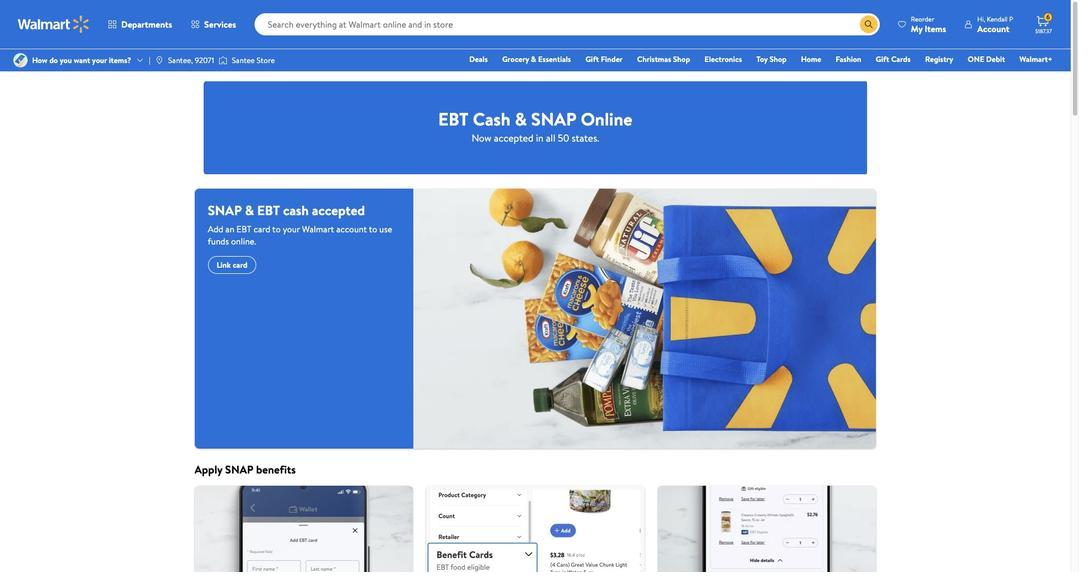 Task type: locate. For each thing, give the bounding box(es) containing it.
 image for how do you want your items?
[[13, 53, 28, 68]]

2 shop from the left
[[770, 54, 787, 65]]

gift
[[586, 54, 599, 65], [876, 54, 890, 65]]

2 vertical spatial ebt
[[237, 223, 252, 235]]

0 horizontal spatial gift
[[586, 54, 599, 65]]

walmart image
[[18, 16, 90, 33]]

 image right 92071
[[219, 55, 227, 66]]

want
[[74, 55, 90, 66]]

ebt
[[438, 107, 469, 131], [257, 201, 280, 220], [237, 223, 252, 235]]

shop right christmas
[[673, 54, 690, 65]]

1 vertical spatial card
[[233, 260, 248, 271]]

& inside grocery & essentials link
[[531, 54, 536, 65]]

toy shop link
[[752, 53, 792, 65]]

accepted inside ebt cash & snap online now accepted in all 50 states.
[[494, 131, 534, 145]]

to
[[272, 223, 281, 235], [369, 223, 377, 235]]

2 horizontal spatial  image
[[219, 55, 227, 66]]

your
[[92, 55, 107, 66], [283, 223, 300, 235]]

 image for santee store
[[219, 55, 227, 66]]

ebt left now
[[438, 107, 469, 131]]

card right link
[[233, 260, 248, 271]]

1 vertical spatial your
[[283, 223, 300, 235]]

&
[[531, 54, 536, 65], [515, 107, 527, 131], [245, 201, 254, 220]]

items
[[925, 22, 947, 35]]

1 vertical spatial snap
[[208, 201, 242, 220]]

your inside snap & ebt cash accepted add an ebt card to your walmart account to use funds online.
[[283, 223, 300, 235]]

|
[[149, 55, 150, 66]]

1 horizontal spatial shop
[[770, 54, 787, 65]]

registry
[[925, 54, 954, 65]]

reorder
[[911, 14, 935, 24]]

0 horizontal spatial card
[[233, 260, 248, 271]]

walmart+ link
[[1015, 53, 1058, 65]]

0 vertical spatial snap
[[531, 107, 577, 131]]

gift left the 'cards'
[[876, 54, 890, 65]]

& inside snap & ebt cash accepted add an ebt card to your walmart account to use funds online.
[[245, 201, 254, 220]]

& left in
[[515, 107, 527, 131]]

online.
[[231, 235, 256, 247]]

2 horizontal spatial &
[[531, 54, 536, 65]]

one debit link
[[963, 53, 1011, 65]]

1 horizontal spatial your
[[283, 223, 300, 235]]

2 vertical spatial &
[[245, 201, 254, 220]]

1 horizontal spatial ebt
[[257, 201, 280, 220]]

Walmart Site-Wide search field
[[254, 13, 880, 35]]

your down cash
[[283, 223, 300, 235]]

6 $187.37
[[1036, 12, 1052, 35]]

card right the an in the left of the page
[[254, 223, 270, 235]]

1 horizontal spatial accepted
[[494, 131, 534, 145]]

0 vertical spatial &
[[531, 54, 536, 65]]

2 horizontal spatial ebt
[[438, 107, 469, 131]]

0 vertical spatial accepted
[[494, 131, 534, 145]]

gift left finder
[[586, 54, 599, 65]]

 image left how
[[13, 53, 28, 68]]

1 gift from the left
[[586, 54, 599, 65]]

2 gift from the left
[[876, 54, 890, 65]]

1 horizontal spatial &
[[515, 107, 527, 131]]

0 horizontal spatial &
[[245, 201, 254, 220]]

Search search field
[[254, 13, 880, 35]]

to right online.
[[272, 223, 281, 235]]

2 vertical spatial snap
[[225, 462, 254, 477]]

santee
[[232, 55, 255, 66]]

0 vertical spatial your
[[92, 55, 107, 66]]

accepted
[[494, 131, 534, 145], [312, 201, 365, 220]]

fashion link
[[831, 53, 867, 65]]

ebt inside ebt cash & snap online now accepted in all 50 states.
[[438, 107, 469, 131]]

 image
[[13, 53, 28, 68], [219, 55, 227, 66], [155, 56, 164, 65]]

0 horizontal spatial accepted
[[312, 201, 365, 220]]

grocery & essentials
[[502, 54, 571, 65]]

1 horizontal spatial  image
[[155, 56, 164, 65]]

to left use
[[369, 223, 377, 235]]

finder
[[601, 54, 623, 65]]

1 list item from the left
[[188, 486, 420, 572]]

1 shop from the left
[[673, 54, 690, 65]]

0 horizontal spatial ebt
[[237, 223, 252, 235]]

1 vertical spatial &
[[515, 107, 527, 131]]

50
[[558, 131, 570, 145]]

shop
[[673, 54, 690, 65], [770, 54, 787, 65]]

search icon image
[[865, 20, 874, 29]]

 image right |
[[155, 56, 164, 65]]

shop inside 'link'
[[770, 54, 787, 65]]

cash
[[283, 201, 309, 220]]

your right want
[[92, 55, 107, 66]]

accepted left in
[[494, 131, 534, 145]]

link card
[[217, 260, 248, 271]]

gift finder link
[[581, 53, 628, 65]]

0 vertical spatial ebt
[[438, 107, 469, 131]]

1 horizontal spatial gift
[[876, 54, 890, 65]]

snap
[[531, 107, 577, 131], [208, 201, 242, 220], [225, 462, 254, 477]]

ebt right the an in the left of the page
[[237, 223, 252, 235]]

grocery & essentials link
[[497, 53, 576, 65]]

0 horizontal spatial to
[[272, 223, 281, 235]]

ebt left cash
[[257, 201, 280, 220]]

departments button
[[99, 11, 182, 38]]

1 horizontal spatial to
[[369, 223, 377, 235]]

services
[[204, 18, 236, 30]]

& right grocery at left top
[[531, 54, 536, 65]]

cash
[[473, 107, 511, 131]]

card
[[254, 223, 270, 235], [233, 260, 248, 271]]

shop right toy
[[770, 54, 787, 65]]

0 vertical spatial card
[[254, 223, 270, 235]]

grocery
[[502, 54, 529, 65]]

registry link
[[921, 53, 959, 65]]

gift finder
[[586, 54, 623, 65]]

accepted up account
[[312, 201, 365, 220]]

& for ebt
[[245, 201, 254, 220]]

online
[[581, 107, 633, 131]]

states.
[[572, 131, 599, 145]]

cards
[[892, 54, 911, 65]]

0 horizontal spatial your
[[92, 55, 107, 66]]

0 horizontal spatial  image
[[13, 53, 28, 68]]

1 vertical spatial accepted
[[312, 201, 365, 220]]

0 horizontal spatial shop
[[673, 54, 690, 65]]

add
[[208, 223, 223, 235]]

departments
[[121, 18, 172, 30]]

list
[[188, 486, 883, 572]]

list item
[[188, 486, 420, 572], [420, 486, 652, 572], [652, 486, 883, 572]]

& up online.
[[245, 201, 254, 220]]

1 horizontal spatial card
[[254, 223, 270, 235]]



Task type: describe. For each thing, give the bounding box(es) containing it.
card inside snap & ebt cash accepted add an ebt card to your walmart account to use funds online.
[[254, 223, 270, 235]]

christmas
[[637, 54, 672, 65]]

account
[[978, 22, 1010, 35]]

walmart
[[302, 223, 334, 235]]

electronics link
[[700, 53, 747, 65]]

1 vertical spatial ebt
[[257, 201, 280, 220]]

2 to from the left
[[369, 223, 377, 235]]

6
[[1047, 12, 1050, 22]]

link
[[217, 260, 231, 271]]

account
[[336, 223, 367, 235]]

snap & ebt cash accepted add an ebt card to your walmart account to use funds online.
[[208, 201, 392, 247]]

debit
[[987, 54, 1006, 65]]

$187.37
[[1036, 27, 1052, 35]]

apply snap benefits
[[195, 462, 296, 477]]

all
[[546, 131, 556, 145]]

christmas shop link
[[632, 53, 695, 65]]

kendall
[[987, 14, 1008, 24]]

gift cards link
[[871, 53, 916, 65]]

3 list item from the left
[[652, 486, 883, 572]]

2 list item from the left
[[420, 486, 652, 572]]

shop for christmas shop
[[673, 54, 690, 65]]

now
[[472, 131, 492, 145]]

snap inside snap & ebt cash accepted add an ebt card to your walmart account to use funds online.
[[208, 201, 242, 220]]

santee, 92071
[[168, 55, 214, 66]]

fashion
[[836, 54, 862, 65]]

p
[[1010, 14, 1014, 24]]

services button
[[182, 11, 246, 38]]

hi,
[[978, 14, 986, 24]]

electronics
[[705, 54, 742, 65]]

use
[[380, 223, 392, 235]]

link card link
[[208, 256, 256, 274]]

items?
[[109, 55, 131, 66]]

& for essentials
[[531, 54, 536, 65]]

gift cards
[[876, 54, 911, 65]]

 image for santee, 92071
[[155, 56, 164, 65]]

now accepting ebt cash & snap online in all 50 states image
[[203, 82, 868, 174]]

92071
[[195, 55, 214, 66]]

my
[[911, 22, 923, 35]]

walmart+
[[1020, 54, 1053, 65]]

santee,
[[168, 55, 193, 66]]

reorder my items
[[911, 14, 947, 35]]

snap inside ebt cash & snap online now accepted in all 50 states.
[[531, 107, 577, 131]]

home
[[801, 54, 822, 65]]

gift for gift finder
[[586, 54, 599, 65]]

toy
[[757, 54, 768, 65]]

& inside ebt cash & snap online now accepted in all 50 states.
[[515, 107, 527, 131]]

one
[[968, 54, 985, 65]]

funds
[[208, 235, 229, 247]]

gift for gift cards
[[876, 54, 890, 65]]

store
[[257, 55, 275, 66]]

how do you want your items?
[[32, 55, 131, 66]]

you
[[60, 55, 72, 66]]

in
[[536, 131, 544, 145]]

apply
[[195, 462, 223, 477]]

shop for toy shop
[[770, 54, 787, 65]]

essentials
[[538, 54, 571, 65]]

deals link
[[464, 53, 493, 65]]

1 to from the left
[[272, 223, 281, 235]]

home link
[[796, 53, 827, 65]]

do
[[49, 55, 58, 66]]

accepted inside snap & ebt cash accepted add an ebt card to your walmart account to use funds online.
[[312, 201, 365, 220]]

santee store
[[232, 55, 275, 66]]

benefits
[[256, 462, 296, 477]]

an
[[226, 223, 234, 235]]

deals
[[469, 54, 488, 65]]

hi, kendall p account
[[978, 14, 1014, 35]]

ebt cash & snap online now accepted in all 50 states.
[[438, 107, 633, 145]]

christmas shop
[[637, 54, 690, 65]]

one debit
[[968, 54, 1006, 65]]

how
[[32, 55, 48, 66]]

toy shop
[[757, 54, 787, 65]]



Task type: vqa. For each thing, say whether or not it's contained in the screenshot.
(Pack
no



